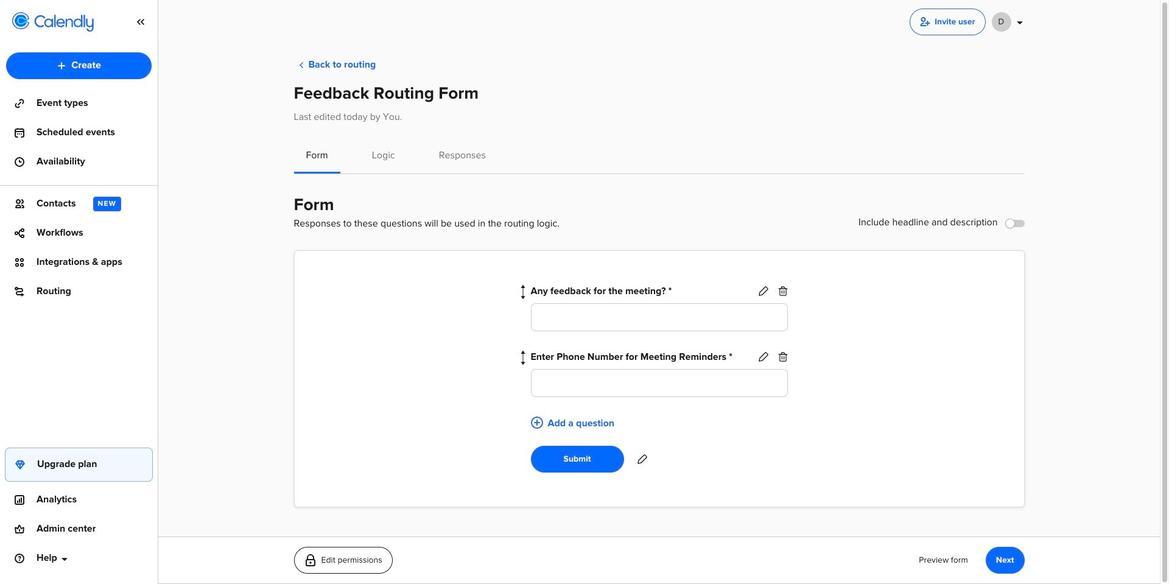 Task type: describe. For each thing, give the bounding box(es) containing it.
main navigation element
[[0, 0, 158, 584]]



Task type: vqa. For each thing, say whether or not it's contained in the screenshot.
Sortable handle image on the left
yes



Task type: locate. For each thing, give the bounding box(es) containing it.
calendly image
[[34, 15, 94, 32]]

1 sortable handle image from the top
[[521, 285, 525, 300]]

1 vertical spatial sortable handle image
[[521, 351, 525, 366]]

0 vertical spatial sortable handle image
[[521, 285, 525, 300]]

2 sortable handle image from the top
[[521, 351, 525, 366]]

sortable handle image
[[521, 285, 525, 300], [521, 351, 525, 366]]



